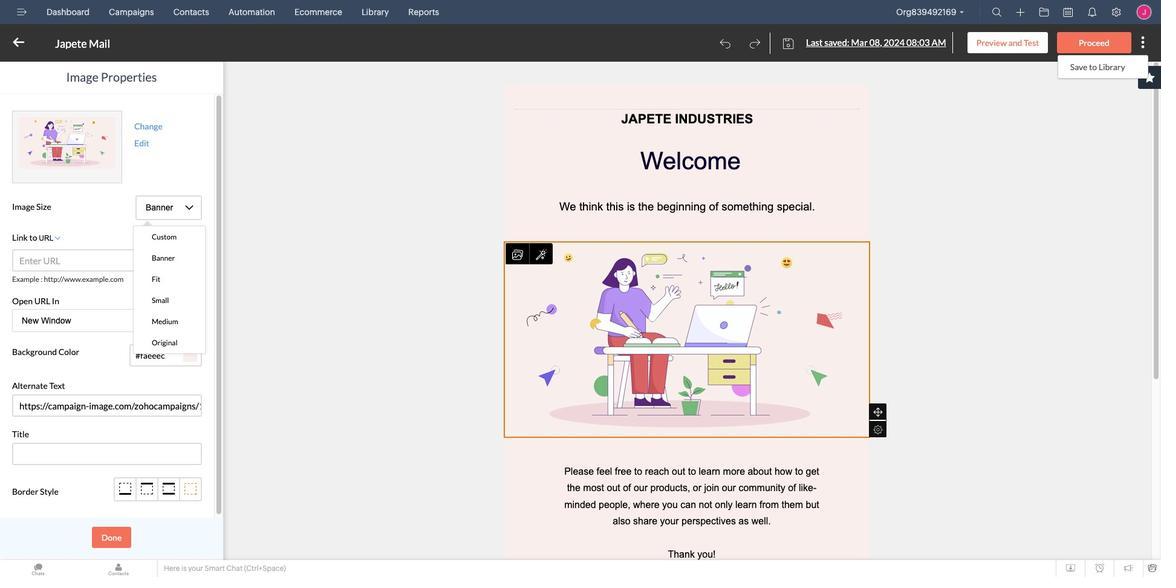 Task type: locate. For each thing, give the bounding box(es) containing it.
reports
[[409, 7, 439, 17]]

campaigns
[[109, 7, 154, 17]]

configure settings image
[[1112, 7, 1122, 17]]

smart
[[205, 565, 225, 573]]

library
[[362, 7, 389, 17]]

automation
[[229, 7, 275, 17]]

campaigns link
[[104, 0, 159, 24]]

org839492169
[[897, 7, 957, 17]]

chat
[[227, 565, 243, 573]]

notifications image
[[1088, 7, 1098, 17]]

contacts
[[173, 7, 209, 17]]

automation link
[[224, 0, 280, 24]]

calendar image
[[1064, 7, 1073, 17]]



Task type: describe. For each thing, give the bounding box(es) containing it.
folder image
[[1040, 7, 1050, 17]]

quick actions image
[[1017, 8, 1025, 17]]

chats image
[[0, 560, 76, 577]]

contacts image
[[80, 560, 157, 577]]

search image
[[993, 7, 1002, 17]]

library link
[[357, 0, 394, 24]]

here
[[164, 565, 180, 573]]

dashboard link
[[42, 0, 94, 24]]

(ctrl+space)
[[244, 565, 286, 573]]

contacts link
[[169, 0, 214, 24]]

your
[[188, 565, 203, 573]]

here is your smart chat (ctrl+space)
[[164, 565, 286, 573]]

dashboard
[[47, 7, 90, 17]]

is
[[181, 565, 187, 573]]

ecommerce
[[295, 7, 342, 17]]

reports link
[[404, 0, 444, 24]]

ecommerce link
[[290, 0, 347, 24]]



Task type: vqa. For each thing, say whether or not it's contained in the screenshot.
Projects
no



